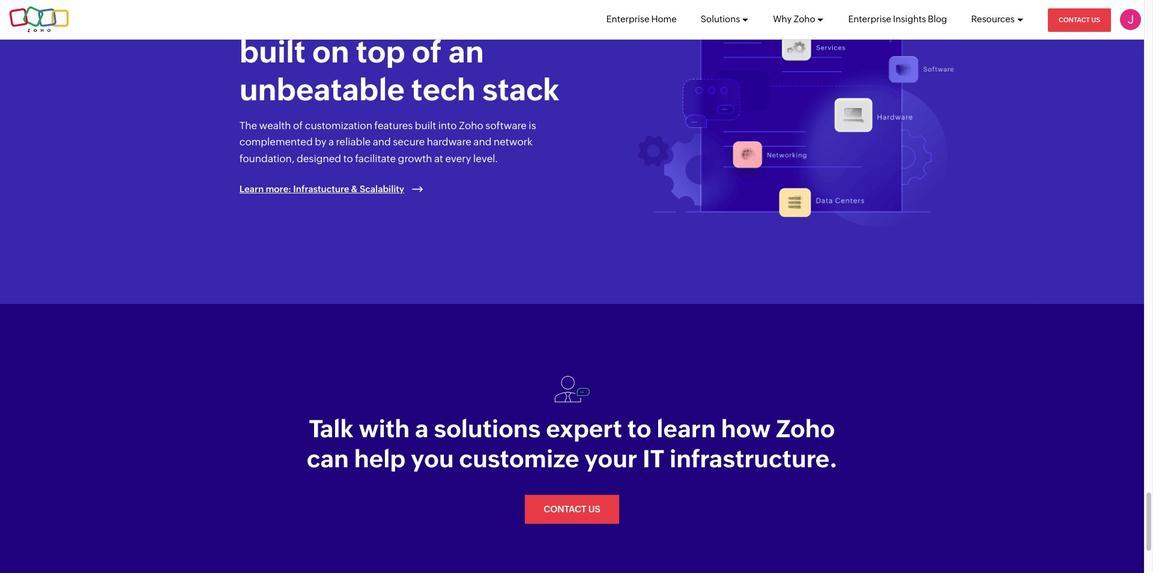 Task type: locate. For each thing, give the bounding box(es) containing it.
hardware
[[427, 136, 472, 148]]

learn more: infrastucture & scalability
[[240, 184, 405, 194]]

0 horizontal spatial a
[[329, 136, 334, 148]]

1 horizontal spatial to
[[628, 415, 652, 443]]

0 vertical spatial contact us
[[1059, 16, 1101, 23]]

us
[[1092, 16, 1101, 23], [589, 504, 601, 514]]

0 horizontal spatial enterprise
[[607, 14, 650, 24]]

0 horizontal spatial to
[[343, 152, 353, 164]]

of inside the wealth of customization features built into zoho software is complemented by a reliable and secure hardware and network foundation, designed to facilitate growth at every level.
[[293, 120, 303, 132]]

zoho right how
[[777, 415, 836, 443]]

1 vertical spatial a
[[415, 415, 429, 443]]

1 vertical spatial of
[[293, 120, 303, 132]]

why
[[774, 14, 792, 24]]

0 horizontal spatial contact
[[544, 504, 587, 514]]

complemented
[[240, 136, 313, 148]]

1 vertical spatial us
[[589, 504, 601, 514]]

expert
[[546, 415, 623, 443]]

software
[[446, 0, 574, 31], [486, 120, 527, 132]]

to up it
[[628, 415, 652, 443]]

0 horizontal spatial us
[[589, 504, 601, 514]]

1 vertical spatial zoho
[[459, 120, 484, 132]]

built left into at the left of the page
[[415, 120, 437, 132]]

1 vertical spatial software
[[486, 120, 527, 132]]

1 horizontal spatial us
[[1092, 16, 1101, 23]]

0 vertical spatial built
[[240, 35, 306, 69]]

into
[[439, 120, 457, 132]]

enterprise left insights
[[849, 14, 892, 24]]

software up network on the top left of the page
[[486, 120, 527, 132]]

enterprise for enterprise home
[[607, 14, 650, 24]]

enterprise insights blog link
[[849, 0, 948, 38]]

a inside the wealth of customization features built into zoho software is complemented by a reliable and secure hardware and network foundation, designed to facilitate growth at every level.
[[329, 136, 334, 148]]

unbeatable tech stack image
[[634, 0, 957, 228]]

to down reliable
[[343, 152, 353, 164]]

to
[[343, 152, 353, 164], [628, 415, 652, 443]]

0 vertical spatial contact
[[1059, 16, 1091, 23]]

built
[[240, 35, 306, 69], [415, 120, 437, 132]]

contact for the bottommost contact us link
[[544, 504, 587, 514]]

contact us for the bottommost contact us link
[[544, 504, 601, 514]]

enterprise left the home
[[607, 14, 650, 24]]

is
[[529, 120, 537, 132]]

a inside the talk with a solutions expert to learn how zoho can help you customize your it infrastructure.
[[415, 415, 429, 443]]

contact us link
[[1049, 8, 1112, 32], [525, 495, 620, 524]]

1 horizontal spatial contact us
[[1059, 16, 1101, 23]]

to inside the wealth of customization features built into zoho software is complemented by a reliable and secure hardware and network foundation, designed to facilitate growth at every level.
[[343, 152, 353, 164]]

zoho
[[794, 14, 816, 24], [459, 120, 484, 132], [777, 415, 836, 443]]

2 vertical spatial zoho
[[777, 415, 836, 443]]

us down 'your'
[[589, 504, 601, 514]]

0 vertical spatial of
[[412, 35, 442, 69]]

the
[[240, 120, 257, 132]]

1 vertical spatial contact
[[544, 504, 587, 514]]

a up you
[[415, 415, 429, 443]]

learn
[[240, 184, 264, 194]]

you
[[411, 445, 454, 473]]

1 vertical spatial to
[[628, 415, 652, 443]]

and
[[373, 136, 391, 148], [474, 136, 492, 148]]

help
[[354, 445, 406, 473]]

enterprise insights blog
[[849, 14, 948, 24]]

resources
[[972, 14, 1015, 24]]

0 vertical spatial to
[[343, 152, 353, 164]]

software up an
[[446, 0, 574, 31]]

software inside the wealth of customization features built into zoho software is complemented by a reliable and secure hardware and network foundation, designed to facilitate growth at every level.
[[486, 120, 527, 132]]

top
[[356, 35, 406, 69]]

2 enterprise from the left
[[849, 14, 892, 24]]

and up facilitate
[[373, 136, 391, 148]]

1 horizontal spatial and
[[474, 136, 492, 148]]

us for right contact us link
[[1092, 16, 1101, 23]]

0 vertical spatial contact us link
[[1049, 8, 1112, 32]]

1 horizontal spatial enterprise
[[849, 14, 892, 24]]

0 vertical spatial us
[[1092, 16, 1101, 23]]

1 vertical spatial contact us
[[544, 504, 601, 514]]

0 horizontal spatial of
[[293, 120, 303, 132]]

1 vertical spatial contact us link
[[525, 495, 620, 524]]

james peterson image
[[1121, 9, 1142, 30]]

1 horizontal spatial of
[[412, 35, 442, 69]]

of left an
[[412, 35, 442, 69]]

1 horizontal spatial built
[[415, 120, 437, 132]]

us left james peterson image
[[1092, 16, 1101, 23]]

a
[[329, 136, 334, 148], [415, 415, 429, 443]]

at
[[434, 152, 444, 164]]

and up level.
[[474, 136, 492, 148]]

1 horizontal spatial a
[[415, 415, 429, 443]]

0 horizontal spatial and
[[373, 136, 391, 148]]

level.
[[474, 152, 498, 164]]

built left on
[[240, 35, 306, 69]]

infrastucture
[[293, 184, 349, 194]]

contact us
[[1059, 16, 1101, 23], [544, 504, 601, 514]]

zoho right into at the left of the page
[[459, 120, 484, 132]]

0 horizontal spatial contact us link
[[525, 495, 620, 524]]

1 vertical spatial built
[[415, 120, 437, 132]]

contact
[[1059, 16, 1091, 23], [544, 504, 587, 514]]

0 vertical spatial a
[[329, 136, 334, 148]]

a right by
[[329, 136, 334, 148]]

your
[[585, 445, 638, 473]]

on
[[312, 35, 350, 69]]

enterprise home link
[[607, 0, 677, 38]]

1 enterprise from the left
[[607, 14, 650, 24]]

0 horizontal spatial built
[[240, 35, 306, 69]]

designed
[[297, 152, 341, 164]]

0 vertical spatial software
[[446, 0, 574, 31]]

customize
[[459, 445, 580, 473]]

enterprise
[[607, 14, 650, 24], [849, 14, 892, 24]]

of right wealth
[[293, 120, 303, 132]]

of
[[412, 35, 442, 69], [293, 120, 303, 132]]

1 horizontal spatial contact
[[1059, 16, 1091, 23]]

2 and from the left
[[474, 136, 492, 148]]

stack
[[483, 73, 560, 107]]

an
[[449, 35, 484, 69]]

us for the bottommost contact us link
[[589, 504, 601, 514]]

0 horizontal spatial contact us
[[544, 504, 601, 514]]

customizable
[[240, 0, 440, 31]]

zoho right why
[[794, 14, 816, 24]]



Task type: vqa. For each thing, say whether or not it's contained in the screenshot.
Enter your name text field
no



Task type: describe. For each thing, give the bounding box(es) containing it.
1 horizontal spatial contact us link
[[1049, 8, 1112, 32]]

customization
[[305, 120, 373, 132]]

infrastructure.
[[670, 445, 838, 473]]

insights
[[894, 14, 927, 24]]

with
[[359, 415, 410, 443]]

to inside the talk with a solutions expert to learn how zoho can help you customize your it infrastructure.
[[628, 415, 652, 443]]

0 vertical spatial zoho
[[794, 14, 816, 24]]

the wealth of customization features built into zoho software is complemented by a reliable and secure hardware and network foundation, designed to facilitate growth at every level.
[[240, 120, 537, 164]]

every
[[446, 152, 472, 164]]

zoho inside the talk with a solutions expert to learn how zoho can help you customize your it infrastructure.
[[777, 415, 836, 443]]

solutions
[[701, 14, 741, 24]]

&
[[351, 184, 358, 194]]

enterprise for enterprise insights blog
[[849, 14, 892, 24]]

built inside the wealth of customization features built into zoho software is complemented by a reliable and secure hardware and network foundation, designed to facilitate growth at every level.
[[415, 120, 437, 132]]

built inside customizable software built on top of an unbeatable tech stack
[[240, 35, 306, 69]]

customizable software built on top of an unbeatable tech stack
[[240, 0, 574, 107]]

scalability
[[360, 184, 405, 194]]

1 and from the left
[[373, 136, 391, 148]]

tech
[[412, 73, 476, 107]]

unbeatable
[[240, 73, 405, 107]]

facilitate
[[355, 152, 396, 164]]

reliable
[[336, 136, 371, 148]]

growth
[[398, 152, 432, 164]]

software inside customizable software built on top of an unbeatable tech stack
[[446, 0, 574, 31]]

home
[[652, 14, 677, 24]]

talk
[[309, 415, 354, 443]]

learn more: infrastucture & scalability link
[[240, 184, 424, 194]]

contact for right contact us link
[[1059, 16, 1091, 23]]

contact us for right contact us link
[[1059, 16, 1101, 23]]

can
[[307, 445, 349, 473]]

blog
[[929, 14, 948, 24]]

enterprise home
[[607, 14, 677, 24]]

it
[[643, 445, 665, 473]]

features
[[375, 120, 413, 132]]

secure
[[393, 136, 425, 148]]

foundation,
[[240, 152, 295, 164]]

zoho inside the wealth of customization features built into zoho software is complemented by a reliable and secure hardware and network foundation, designed to facilitate growth at every level.
[[459, 120, 484, 132]]

why zoho
[[774, 14, 816, 24]]

zoho enterprise logo image
[[9, 6, 69, 33]]

more:
[[266, 184, 292, 194]]

of inside customizable software built on top of an unbeatable tech stack
[[412, 35, 442, 69]]

talk with a solutions expert to learn how zoho can help you customize your it infrastructure.
[[307, 415, 838, 473]]

how
[[722, 415, 771, 443]]

wealth
[[259, 120, 291, 132]]

learn
[[657, 415, 716, 443]]

network
[[494, 136, 533, 148]]

by
[[315, 136, 327, 148]]

solutions
[[434, 415, 541, 443]]



